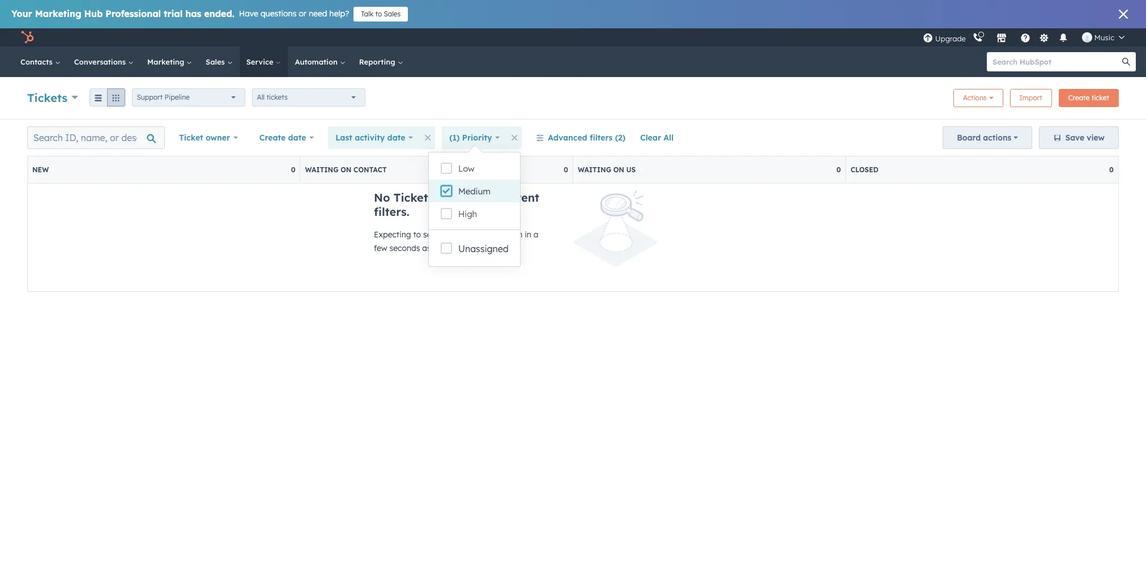 Task type: locate. For each thing, give the bounding box(es) containing it.
new
[[32, 165, 49, 174]]

2 on from the left
[[613, 165, 624, 174]]

0 vertical spatial marketing
[[35, 8, 81, 19]]

1 date from the left
[[288, 133, 306, 143]]

no tickets match the current filters.
[[374, 190, 539, 219]]

0 horizontal spatial sales
[[206, 57, 227, 66]]

1 horizontal spatial to
[[413, 229, 421, 240]]

need
[[309, 8, 327, 19]]

on left contact
[[341, 165, 352, 174]]

the inside expecting to see new tickets? try again in a few seconds as the system catches up.
[[433, 243, 445, 253]]

group
[[89, 88, 125, 107]]

1 horizontal spatial all
[[664, 133, 674, 143]]

owner
[[206, 133, 230, 143]]

waiting for waiting on contact
[[305, 165, 339, 174]]

1 vertical spatial tickets
[[394, 190, 434, 205]]

tickets down contacts link
[[27, 90, 67, 105]]

1 horizontal spatial date
[[387, 133, 405, 143]]

system
[[447, 243, 474, 253]]

waiting
[[305, 165, 339, 174], [578, 165, 611, 174]]

medium
[[458, 186, 491, 197]]

create inside "popup button"
[[259, 133, 286, 143]]

0 horizontal spatial to
[[375, 10, 382, 18]]

the
[[477, 190, 495, 205], [433, 243, 445, 253]]

conversations
[[74, 57, 128, 66]]

contact
[[354, 165, 387, 174]]

Search HubSpot search field
[[987, 52, 1126, 71]]

0 left "closed"
[[837, 165, 841, 174]]

search button
[[1117, 52, 1136, 71]]

2 waiting from the left
[[578, 165, 611, 174]]

or
[[299, 8, 307, 19]]

sales inside button
[[384, 10, 401, 18]]

date inside "popup button"
[[288, 133, 306, 143]]

to
[[375, 10, 382, 18], [413, 229, 421, 240]]

0 horizontal spatial date
[[288, 133, 306, 143]]

calling icon image
[[973, 33, 983, 43]]

view
[[1087, 133, 1105, 143]]

0 vertical spatial all
[[257, 93, 265, 101]]

priority
[[462, 133, 492, 143]]

contacts link
[[14, 46, 67, 77]]

date
[[288, 133, 306, 143], [387, 133, 405, 143]]

0 horizontal spatial marketing
[[35, 8, 81, 19]]

save view button
[[1039, 126, 1119, 149]]

as
[[422, 243, 431, 253]]

0 horizontal spatial on
[[341, 165, 352, 174]]

3 0 from the left
[[837, 165, 841, 174]]

notifications image
[[1058, 33, 1069, 44]]

last activity date
[[336, 133, 405, 143]]

1 horizontal spatial marketing
[[147, 57, 186, 66]]

0 vertical spatial create
[[1068, 93, 1090, 102]]

music
[[1095, 33, 1115, 42]]

import button
[[1010, 89, 1052, 107]]

advanced filters (2) button
[[529, 126, 633, 149]]

music button
[[1075, 28, 1132, 46]]

tickets?
[[455, 229, 485, 240]]

board actions button
[[943, 126, 1033, 149]]

waiting down filters
[[578, 165, 611, 174]]

ticket
[[179, 133, 203, 143]]

all inside popup button
[[257, 93, 265, 101]]

list box containing low
[[429, 152, 520, 229]]

marketplaces image
[[997, 33, 1007, 44]]

trial
[[164, 8, 183, 19]]

0 down create date "popup button"
[[291, 165, 295, 174]]

tickets button
[[27, 89, 78, 106]]

catches
[[476, 243, 505, 253]]

save
[[1065, 133, 1085, 143]]

date right activity
[[387, 133, 405, 143]]

1 vertical spatial to
[[413, 229, 421, 240]]

to inside talk to sales button
[[375, 10, 382, 18]]

0 vertical spatial tickets
[[27, 90, 67, 105]]

1 horizontal spatial create
[[1068, 93, 1090, 102]]

try
[[488, 229, 499, 240]]

group inside tickets banner
[[89, 88, 125, 107]]

0 down advanced
[[564, 165, 568, 174]]

marketing up support pipeline
[[147, 57, 186, 66]]

0 horizontal spatial create
[[259, 133, 286, 143]]

tickets inside no tickets match the current filters.
[[394, 190, 434, 205]]

sales right talk
[[384, 10, 401, 18]]

(1) priority
[[449, 133, 492, 143]]

create ticket
[[1068, 93, 1109, 102]]

all right the clear
[[664, 133, 674, 143]]

on left us
[[613, 165, 624, 174]]

create for create date
[[259, 133, 286, 143]]

tickets
[[267, 93, 288, 101]]

0 horizontal spatial all
[[257, 93, 265, 101]]

2 0 from the left
[[564, 165, 568, 174]]

greg robinson image
[[1082, 32, 1092, 42]]

clear all button
[[633, 126, 681, 149]]

on for contact
[[341, 165, 352, 174]]

create down all tickets
[[259, 133, 286, 143]]

1 horizontal spatial on
[[613, 165, 624, 174]]

talk
[[361, 10, 373, 18]]

hub
[[84, 8, 103, 19]]

to inside expecting to see new tickets? try again in a few seconds as the system catches up.
[[413, 229, 421, 240]]

2 date from the left
[[387, 133, 405, 143]]

support pipeline button
[[132, 88, 245, 107]]

to left see
[[413, 229, 421, 240]]

0 vertical spatial sales
[[384, 10, 401, 18]]

sales left service on the left top of the page
[[206, 57, 227, 66]]

waiting down last
[[305, 165, 339, 174]]

1 vertical spatial the
[[433, 243, 445, 253]]

advanced filters (2)
[[548, 133, 626, 143]]

tickets right no
[[394, 190, 434, 205]]

all left tickets
[[257, 93, 265, 101]]

talk to sales
[[361, 10, 401, 18]]

0 for waiting on us
[[837, 165, 841, 174]]

filters.
[[374, 205, 409, 219]]

activity
[[355, 133, 385, 143]]

1 waiting from the left
[[305, 165, 339, 174]]

new
[[438, 229, 453, 240]]

1 horizontal spatial tickets
[[394, 190, 434, 205]]

1 horizontal spatial waiting
[[578, 165, 611, 174]]

expecting
[[374, 229, 411, 240]]

1 horizontal spatial sales
[[384, 10, 401, 18]]

1 on from the left
[[341, 165, 352, 174]]

seconds
[[390, 243, 420, 253]]

search image
[[1122, 58, 1130, 66]]

marketplaces button
[[990, 28, 1014, 46]]

0 down save view button
[[1109, 165, 1114, 174]]

upgrade image
[[923, 33, 933, 43]]

menu
[[922, 28, 1133, 46]]

the right 'as'
[[433, 243, 445, 253]]

board actions
[[957, 133, 1012, 143]]

reporting link
[[352, 46, 410, 77]]

advanced
[[548, 133, 587, 143]]

ticket owner button
[[172, 126, 245, 149]]

create date
[[259, 133, 306, 143]]

hubspot image
[[20, 31, 34, 44]]

sales
[[384, 10, 401, 18], [206, 57, 227, 66]]

service link
[[239, 46, 288, 77]]

create left ticket
[[1068, 93, 1090, 102]]

create for create ticket
[[1068, 93, 1090, 102]]

waiting for waiting on us
[[578, 165, 611, 174]]

0 horizontal spatial the
[[433, 243, 445, 253]]

0 vertical spatial to
[[375, 10, 382, 18]]

contacts
[[20, 57, 55, 66]]

marketing
[[35, 8, 81, 19], [147, 57, 186, 66]]

1 vertical spatial all
[[664, 133, 674, 143]]

date inside popup button
[[387, 133, 405, 143]]

1 vertical spatial sales
[[206, 57, 227, 66]]

a
[[534, 229, 539, 240]]

0 horizontal spatial tickets
[[27, 90, 67, 105]]

0 horizontal spatial waiting
[[305, 165, 339, 174]]

0 for new
[[291, 165, 295, 174]]

all
[[257, 93, 265, 101], [664, 133, 674, 143]]

the up high
[[477, 190, 495, 205]]

talk to sales button
[[354, 7, 408, 22]]

save view
[[1065, 133, 1105, 143]]

tickets
[[27, 90, 67, 105], [394, 190, 434, 205]]

list box
[[429, 152, 520, 229]]

1 horizontal spatial the
[[477, 190, 495, 205]]

on for us
[[613, 165, 624, 174]]

again
[[501, 229, 523, 240]]

create
[[1068, 93, 1090, 102], [259, 133, 286, 143]]

1 0 from the left
[[291, 165, 295, 174]]

to right talk
[[375, 10, 382, 18]]

us
[[626, 165, 636, 174]]

4 0 from the left
[[1109, 165, 1114, 174]]

1 vertical spatial marketing
[[147, 57, 186, 66]]

create inside button
[[1068, 93, 1090, 102]]

date down all tickets popup button
[[288, 133, 306, 143]]

marketing left hub at top
[[35, 8, 81, 19]]

1 vertical spatial create
[[259, 133, 286, 143]]

menu containing music
[[922, 28, 1133, 46]]

all inside button
[[664, 133, 674, 143]]

0 vertical spatial the
[[477, 190, 495, 205]]



Task type: vqa. For each thing, say whether or not it's contained in the screenshot.
progress bar
no



Task type: describe. For each thing, give the bounding box(es) containing it.
filters
[[590, 133, 613, 143]]

reporting
[[359, 57, 397, 66]]

ticket owner
[[179, 133, 230, 143]]

questions
[[261, 8, 297, 19]]

calling icon button
[[968, 30, 988, 45]]

the inside no tickets match the current filters.
[[477, 190, 495, 205]]

import
[[1020, 93, 1042, 102]]

last
[[336, 133, 352, 143]]

service
[[246, 57, 276, 66]]

(1)
[[449, 133, 460, 143]]

expecting to see new tickets? try again in a few seconds as the system catches up.
[[374, 229, 539, 253]]

tickets banner
[[27, 86, 1119, 108]]

in
[[525, 229, 531, 240]]

(2)
[[615, 133, 626, 143]]

see
[[423, 229, 436, 240]]

help?
[[329, 8, 349, 19]]

0 for closed
[[1109, 165, 1114, 174]]

upgrade
[[935, 34, 966, 43]]

close image
[[1119, 10, 1128, 19]]

low
[[458, 163, 475, 174]]

few
[[374, 243, 387, 253]]

automation link
[[288, 46, 352, 77]]

help image
[[1020, 33, 1031, 44]]

professional
[[106, 8, 161, 19]]

(1) priority button
[[442, 126, 507, 149]]

settings image
[[1039, 33, 1050, 43]]

ticket
[[1092, 93, 1109, 102]]

hubspot link
[[14, 31, 42, 44]]

ended.
[[204, 8, 234, 19]]

actions
[[983, 133, 1012, 143]]

clear
[[640, 133, 661, 143]]

match
[[437, 190, 473, 205]]

no
[[374, 190, 390, 205]]

unassigned
[[458, 243, 509, 254]]

support pipeline
[[137, 93, 190, 101]]

marketing link
[[140, 46, 199, 77]]

support
[[137, 93, 163, 101]]

current
[[498, 190, 539, 205]]

has
[[185, 8, 201, 19]]

waiting on us
[[578, 165, 636, 174]]

board
[[957, 133, 981, 143]]

actions
[[963, 93, 987, 102]]

up.
[[507, 243, 519, 253]]

Search ID, name, or description search field
[[27, 126, 165, 149]]

notifications button
[[1054, 28, 1073, 46]]

help button
[[1016, 28, 1035, 46]]

your marketing hub professional trial has ended. have questions or need help?
[[11, 8, 349, 19]]

pipeline
[[165, 93, 190, 101]]

automation
[[295, 57, 340, 66]]

last activity date button
[[328, 126, 421, 149]]

clear all
[[640, 133, 674, 143]]

high
[[458, 209, 477, 219]]

to for talk
[[375, 10, 382, 18]]

your
[[11, 8, 32, 19]]

to for expecting
[[413, 229, 421, 240]]

tickets inside tickets popup button
[[27, 90, 67, 105]]

create ticket button
[[1059, 89, 1119, 107]]

settings link
[[1037, 31, 1052, 43]]

conversations link
[[67, 46, 140, 77]]

0 for waiting on contact
[[564, 165, 568, 174]]

actions button
[[954, 89, 1003, 107]]

sales link
[[199, 46, 239, 77]]

all tickets button
[[252, 88, 365, 107]]

closed
[[851, 165, 879, 174]]



